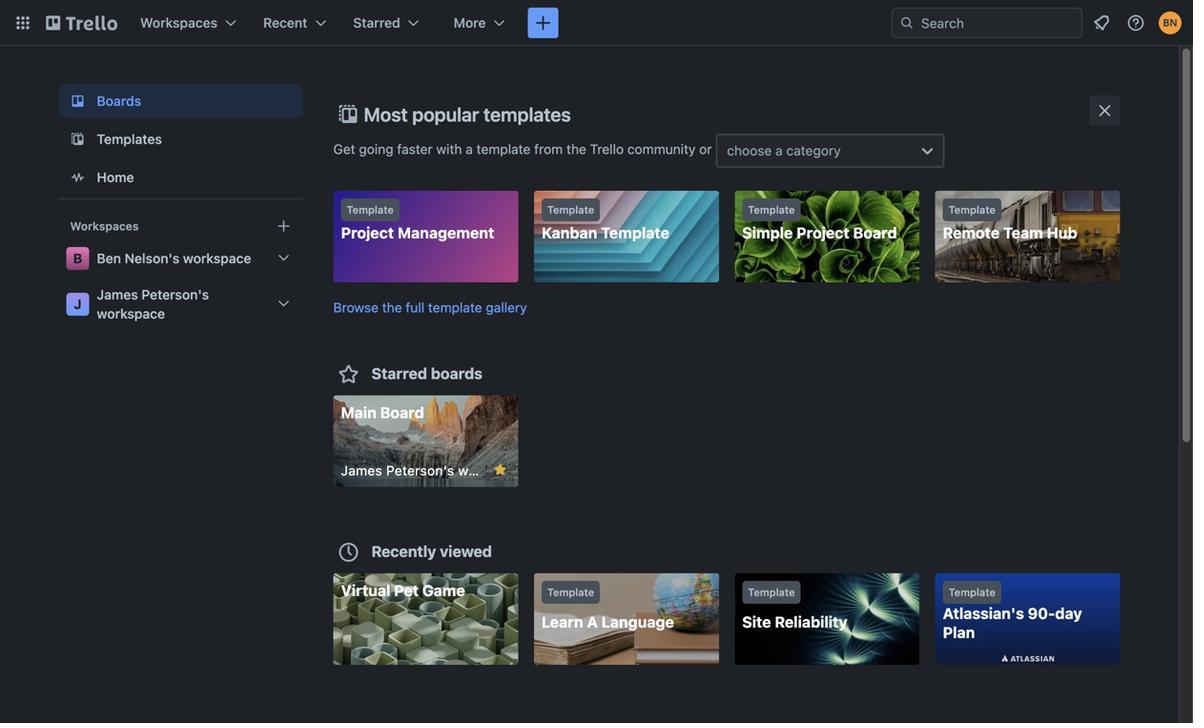 Task type: vqa. For each thing, say whether or not it's contained in the screenshot.
right a
yes



Task type: locate. For each thing, give the bounding box(es) containing it.
Search field
[[915, 9, 1082, 37]]

main board
[[341, 404, 424, 422]]

reliability
[[775, 613, 848, 631]]

get
[[334, 141, 356, 157]]

workspaces up boards link
[[140, 15, 218, 31]]

workspace right the nelson's
[[183, 251, 251, 266]]

template right 'kanban'
[[601, 224, 670, 242]]

template down going
[[347, 204, 394, 216]]

home image
[[66, 166, 89, 189]]

0 vertical spatial workspace
[[183, 251, 251, 266]]

1 vertical spatial workspace
[[97, 306, 165, 322]]

template up atlassian's
[[949, 586, 996, 599]]

james down main
[[341, 463, 383, 479]]

1 vertical spatial starred
[[372, 365, 428, 383]]

workspace up viewed at the bottom
[[458, 463, 527, 479]]

0 horizontal spatial the
[[382, 300, 402, 315]]

team
[[1004, 224, 1044, 242]]

0 vertical spatial workspaces
[[140, 15, 218, 31]]

0 horizontal spatial workspace
[[97, 306, 165, 322]]

gallery
[[486, 300, 527, 315]]

a
[[587, 613, 598, 631]]

starred inside starred dropdown button
[[353, 15, 401, 31]]

0 vertical spatial james peterson's workspace
[[97, 287, 209, 322]]

james peterson's workspace down main board at the left bottom of the page
[[341, 463, 527, 479]]

recently viewed
[[372, 543, 492, 561]]

james peterson's workspace down the nelson's
[[97, 287, 209, 322]]

choose a category
[[727, 143, 841, 158]]

template remote team hub
[[943, 204, 1078, 242]]

1 horizontal spatial workspace
[[183, 251, 251, 266]]

template up simple
[[748, 204, 795, 216]]

template kanban template
[[542, 204, 670, 242]]

a
[[466, 141, 473, 157], [776, 143, 783, 158]]

1 horizontal spatial a
[[776, 143, 783, 158]]

project up browse
[[341, 224, 394, 242]]

board image
[[66, 90, 89, 113]]

search image
[[900, 15, 915, 31]]

1 vertical spatial board
[[380, 404, 424, 422]]

click to unstar this board. it will be removed from your starred list. image
[[492, 461, 509, 479]]

the right from
[[567, 141, 587, 157]]

1 horizontal spatial board
[[854, 224, 898, 242]]

peterson's down ben nelson's workspace
[[142, 287, 209, 303]]

james
[[97, 287, 138, 303], [341, 463, 383, 479]]

templates
[[97, 131, 162, 147]]

hub
[[1047, 224, 1078, 242]]

0 vertical spatial starred
[[353, 15, 401, 31]]

project right simple
[[797, 224, 850, 242]]

recent button
[[252, 8, 338, 38]]

template right "full"
[[428, 300, 482, 315]]

1 vertical spatial james peterson's workspace
[[341, 463, 527, 479]]

james inside the james peterson's workspace
[[97, 287, 138, 303]]

starred button
[[342, 8, 431, 38]]

most
[[364, 103, 408, 125]]

workspaces inside workspaces popup button
[[140, 15, 218, 31]]

more button
[[443, 8, 517, 38]]

workspace inside the james peterson's workspace
[[97, 306, 165, 322]]

ben nelson (bennelson96) image
[[1159, 11, 1182, 34]]

2 project from the left
[[797, 224, 850, 242]]

1 horizontal spatial project
[[797, 224, 850, 242]]

starred up main board at the left bottom of the page
[[372, 365, 428, 383]]

1 horizontal spatial peterson's
[[386, 463, 455, 479]]

learn a language
[[542, 613, 675, 631]]

1 vertical spatial workspaces
[[70, 219, 139, 233]]

template atlassian's 90-day plan
[[943, 586, 1083, 642]]

board
[[854, 224, 898, 242], [380, 404, 424, 422]]

template up learn
[[548, 586, 595, 599]]

0 horizontal spatial peterson's
[[142, 287, 209, 303]]

template inside the template project management
[[347, 204, 394, 216]]

the left "full"
[[382, 300, 402, 315]]

the
[[567, 141, 587, 157], [382, 300, 402, 315]]

community
[[628, 141, 696, 157]]

workspaces up ben
[[70, 219, 139, 233]]

1 horizontal spatial workspaces
[[140, 15, 218, 31]]

0 horizontal spatial james peterson's workspace
[[97, 287, 209, 322]]

0 vertical spatial james
[[97, 287, 138, 303]]

template up the 'remote'
[[949, 204, 996, 216]]

1 horizontal spatial the
[[567, 141, 587, 157]]

1 vertical spatial peterson's
[[386, 463, 455, 479]]

starred
[[353, 15, 401, 31], [372, 365, 428, 383]]

template
[[477, 141, 531, 157], [428, 300, 482, 315]]

james peterson's workspace
[[97, 287, 209, 322], [341, 463, 527, 479]]

a right choose
[[776, 143, 783, 158]]

workspaces
[[140, 15, 218, 31], [70, 219, 139, 233]]

starred boards
[[372, 365, 483, 383]]

workspace right j
[[97, 306, 165, 322]]

template
[[347, 204, 394, 216], [548, 204, 595, 216], [748, 204, 795, 216], [949, 204, 996, 216], [601, 224, 670, 242], [548, 586, 595, 599], [748, 586, 795, 599], [949, 586, 996, 599]]

browse the full template gallery link
[[334, 300, 527, 315]]

0 horizontal spatial project
[[341, 224, 394, 242]]

starred right recent popup button
[[353, 15, 401, 31]]

trello
[[590, 141, 624, 157]]

starred for starred
[[353, 15, 401, 31]]

1 horizontal spatial james
[[341, 463, 383, 479]]

virtual
[[341, 582, 391, 600]]

going
[[359, 141, 394, 157]]

create board or workspace image
[[534, 13, 553, 32]]

peterson's down main board at the left bottom of the page
[[386, 463, 455, 479]]

template board image
[[66, 128, 89, 151]]

template inside the template simple project board
[[748, 204, 795, 216]]

peterson's
[[142, 287, 209, 303], [386, 463, 455, 479]]

b
[[73, 251, 82, 266]]

get going faster with a template from the trello community or
[[334, 141, 716, 157]]

game
[[423, 582, 465, 600]]

ben
[[97, 251, 121, 266]]

atlassian's
[[943, 605, 1025, 623]]

0 vertical spatial board
[[854, 224, 898, 242]]

workspace for b
[[183, 251, 251, 266]]

learn
[[542, 613, 584, 631]]

0 horizontal spatial james
[[97, 287, 138, 303]]

0 vertical spatial peterson's
[[142, 287, 209, 303]]

template inside template atlassian's 90-day plan
[[949, 586, 996, 599]]

james down ben
[[97, 287, 138, 303]]

1 project from the left
[[341, 224, 394, 242]]

2 vertical spatial workspace
[[458, 463, 527, 479]]

popular
[[412, 103, 479, 125]]

project
[[341, 224, 394, 242], [797, 224, 850, 242]]

starred for starred boards
[[372, 365, 428, 383]]

management
[[398, 224, 495, 242]]

template inside template remote team hub
[[949, 204, 996, 216]]

template down templates
[[477, 141, 531, 157]]

a right with
[[466, 141, 473, 157]]

remote
[[943, 224, 1000, 242]]

recent
[[263, 15, 308, 31]]

nelson's
[[125, 251, 180, 266]]

0 notifications image
[[1091, 11, 1114, 34]]

workspace
[[183, 251, 251, 266], [97, 306, 165, 322], [458, 463, 527, 479]]



Task type: describe. For each thing, give the bounding box(es) containing it.
site
[[743, 613, 772, 631]]

2 horizontal spatial workspace
[[458, 463, 527, 479]]

day
[[1056, 605, 1083, 623]]

project inside the template simple project board
[[797, 224, 850, 242]]

recently
[[372, 543, 436, 561]]

more
[[454, 15, 486, 31]]

1 vertical spatial template
[[428, 300, 482, 315]]

board inside the template simple project board
[[854, 224, 898, 242]]

virtual pet game
[[341, 582, 465, 600]]

back to home image
[[46, 8, 117, 38]]

0 horizontal spatial board
[[380, 404, 424, 422]]

full
[[406, 300, 425, 315]]

0 vertical spatial the
[[567, 141, 587, 157]]

template simple project board
[[743, 204, 898, 242]]

browse
[[334, 300, 379, 315]]

virtual pet game link
[[334, 574, 519, 665]]

language
[[602, 613, 675, 631]]

0 horizontal spatial a
[[466, 141, 473, 157]]

templates
[[484, 103, 571, 125]]

workspace for j
[[97, 306, 165, 322]]

browse the full template gallery
[[334, 300, 527, 315]]

create a workspace image
[[272, 215, 295, 238]]

site reliability
[[743, 613, 848, 631]]

pet
[[394, 582, 419, 600]]

workspaces button
[[129, 8, 248, 38]]

j
[[74, 296, 82, 312]]

boards link
[[59, 84, 303, 118]]

template project management
[[341, 204, 495, 242]]

most popular templates
[[364, 103, 571, 125]]

1 horizontal spatial james peterson's workspace
[[341, 463, 527, 479]]

category
[[787, 143, 841, 158]]

simple
[[743, 224, 793, 242]]

home link
[[59, 160, 303, 195]]

peterson's inside the james peterson's workspace
[[142, 287, 209, 303]]

0 horizontal spatial workspaces
[[70, 219, 139, 233]]

template up 'kanban'
[[548, 204, 595, 216]]

with
[[436, 141, 462, 157]]

boards
[[97, 93, 141, 109]]

plan
[[943, 624, 976, 642]]

faster
[[397, 141, 433, 157]]

1 vertical spatial the
[[382, 300, 402, 315]]

home
[[97, 169, 134, 185]]

1 vertical spatial james
[[341, 463, 383, 479]]

template up site
[[748, 586, 795, 599]]

choose
[[727, 143, 772, 158]]

viewed
[[440, 543, 492, 561]]

from
[[535, 141, 563, 157]]

90-
[[1028, 605, 1056, 623]]

templates link
[[59, 122, 303, 157]]

ben nelson's workspace
[[97, 251, 251, 266]]

project inside the template project management
[[341, 224, 394, 242]]

main
[[341, 404, 377, 422]]

primary element
[[0, 0, 1194, 46]]

open information menu image
[[1127, 13, 1146, 32]]

kanban
[[542, 224, 598, 242]]

boards
[[431, 365, 483, 383]]

or
[[700, 141, 712, 157]]

0 vertical spatial template
[[477, 141, 531, 157]]



